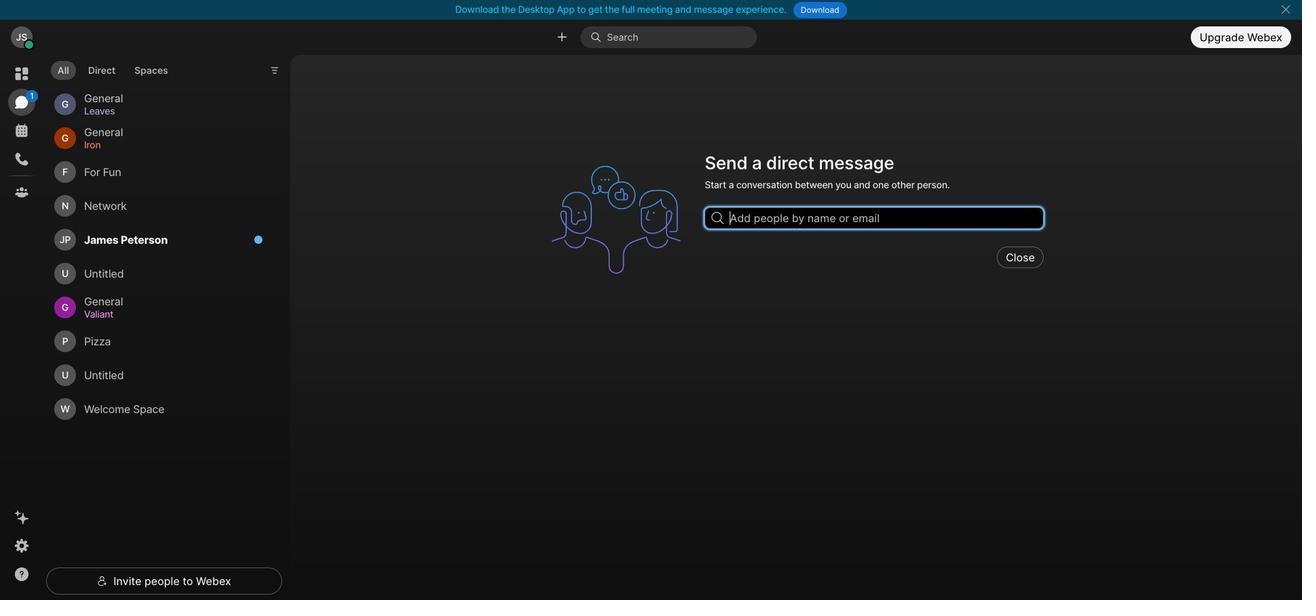 Task type: locate. For each thing, give the bounding box(es) containing it.
tab list
[[47, 53, 178, 84]]

navigation
[[0, 55, 43, 601]]

iron element
[[84, 138, 255, 153]]

1 vertical spatial untitled list item
[[49, 359, 271, 393]]

3 general list item from the top
[[49, 291, 271, 325]]

search_18 image
[[712, 213, 724, 225]]

1 untitled list item from the top
[[49, 257, 271, 291]]

0 vertical spatial untitled list item
[[49, 257, 271, 291]]

start a conversation between you and one other person. image
[[545, 149, 697, 292]]

untitled list item down valiant element
[[49, 359, 271, 393]]

untitled list item
[[49, 257, 271, 291], [49, 359, 271, 393]]

for fun list item
[[49, 155, 271, 189]]

untitled list item up valiant element
[[49, 257, 271, 291]]

general list item
[[49, 88, 271, 121], [49, 121, 271, 155], [49, 291, 271, 325]]

network list item
[[49, 189, 271, 223]]

new messages image
[[254, 235, 263, 245]]



Task type: vqa. For each thing, say whether or not it's contained in the screenshot.
Gary Orlando list item
no



Task type: describe. For each thing, give the bounding box(es) containing it.
1 general list item from the top
[[49, 88, 271, 121]]

leaves element
[[84, 104, 255, 119]]

cancel_16 image
[[1281, 4, 1291, 15]]

2 general list item from the top
[[49, 121, 271, 155]]

webex tab list
[[8, 60, 38, 206]]

welcome space list item
[[49, 393, 271, 427]]

james peterson, new messages list item
[[49, 223, 271, 257]]

2 untitled list item from the top
[[49, 359, 271, 393]]

pizza list item
[[49, 325, 271, 359]]

valiant element
[[84, 307, 255, 322]]

Add people by name or email text field
[[705, 208, 1044, 230]]



